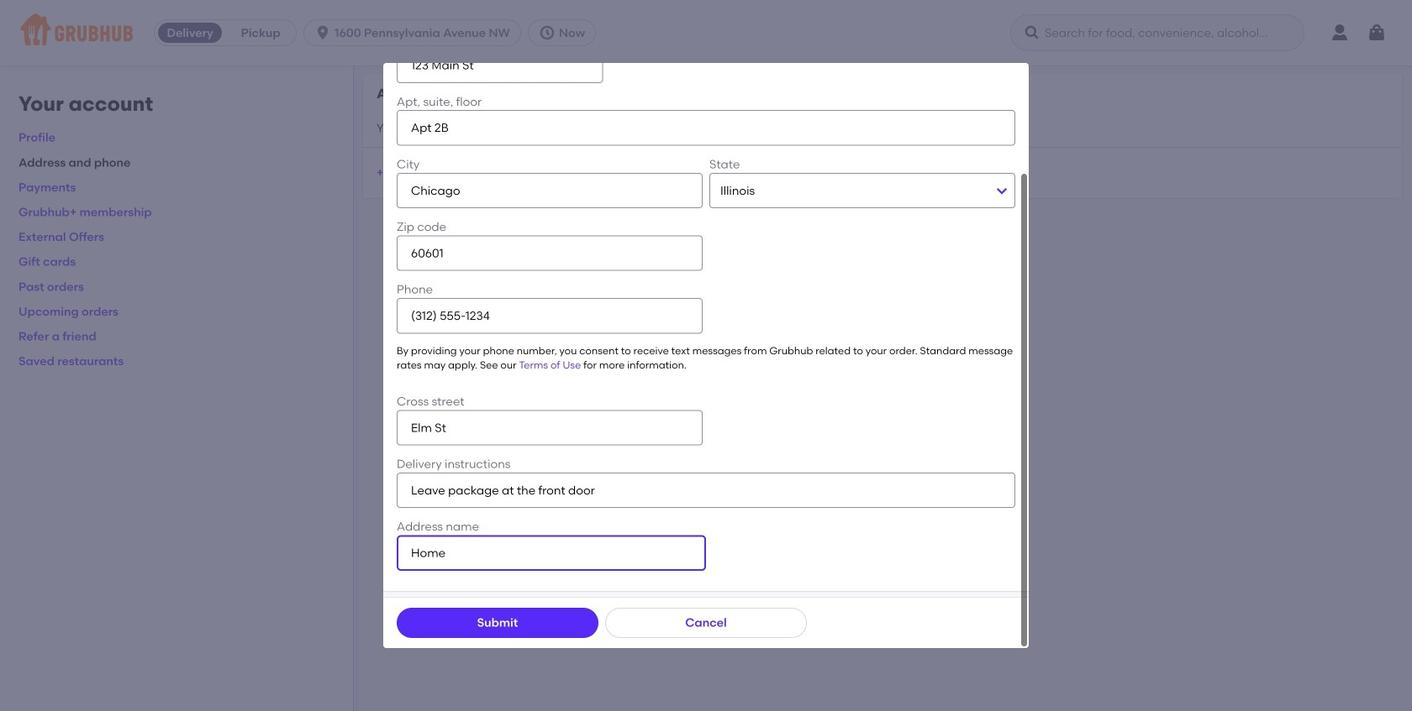 Task type: locate. For each thing, give the bounding box(es) containing it.
e.g. 10018 telephone field
[[397, 236, 703, 271]]

svg image
[[539, 24, 555, 41]]

svg image
[[1367, 23, 1387, 43], [314, 24, 331, 41], [1024, 24, 1041, 41]]

1 horizontal spatial svg image
[[1024, 24, 1041, 41]]

e.g. 15F text field
[[397, 110, 1015, 146]]

0 horizontal spatial svg image
[[314, 24, 331, 41]]



Task type: describe. For each thing, give the bounding box(es) containing it.
main navigation navigation
[[0, 0, 1412, 66]]

e.g. Home text field
[[397, 536, 706, 571]]

e.g. New York text field
[[397, 173, 703, 209]]

e.g. 555 Main St text field
[[397, 48, 603, 83]]

e.g. Check in with the doorman text field
[[397, 473, 1015, 509]]

Main Street and Second Avenue text field
[[397, 410, 703, 446]]

e.g. (555) 555-1212 telephone field
[[397, 298, 703, 334]]

2 horizontal spatial svg image
[[1367, 23, 1387, 43]]



Task type: vqa. For each thing, say whether or not it's contained in the screenshot.
leftmost svg image
yes



